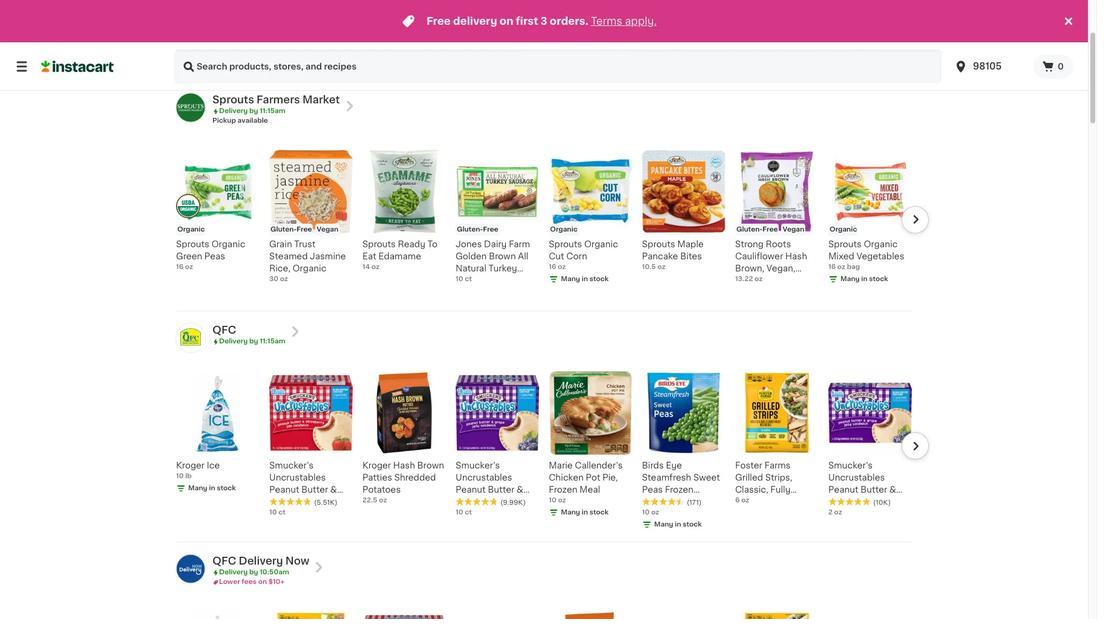 Task type: locate. For each thing, give the bounding box(es) containing it.
brown inside the jones dairy farm golden brown all natural turkey sausage links
[[489, 252, 516, 261]]

2 smucker's from the left
[[456, 462, 500, 471]]

2 kroger from the left
[[363, 462, 391, 471]]

2 gluten-free vegan from the left
[[737, 226, 805, 233]]

alcohol link
[[315, 46, 365, 61]]

steamfresh
[[642, 474, 692, 483]]

13.22
[[735, 276, 753, 283]]

1 horizontal spatial vegan
[[783, 226, 805, 233]]

3 sandwich from the left
[[829, 511, 870, 519]]

98105 button
[[947, 50, 1034, 84], [954, 50, 1027, 84]]

gluten-free vegan
[[271, 226, 338, 233], [737, 226, 805, 233]]

& up (10k)
[[890, 486, 897, 495]]

butter inside smucker's uncrustables peanut butter & strawberry jam sandwich
[[302, 486, 328, 495]]

many in stock for vegetables
[[841, 276, 889, 283]]

brown inside kroger hash brown patties shredded potatoes 22.5 oz
[[417, 462, 444, 471]]

grain
[[269, 240, 292, 249]]

stock down the 'ice' at left
[[217, 486, 236, 492]]

1 vertical spatial peas
[[642, 486, 663, 495]]

stock for sprouts organic cut corn
[[590, 276, 609, 283]]

stock down meal
[[590, 510, 609, 517]]

16 inside sprouts organic green peas 16 oz
[[176, 264, 184, 271]]

0 vertical spatial 11:15am
[[260, 108, 285, 114]]

peas right 'green'
[[204, 252, 225, 261]]

2 horizontal spatial sandwich
[[829, 511, 870, 519]]

delivery
[[453, 16, 497, 26]]

2 16 from the left
[[549, 264, 556, 271]]

stock for kroger ice
[[217, 486, 236, 492]]

1 horizontal spatial uncrustables
[[456, 474, 512, 483]]

classic,
[[735, 486, 769, 495]]

qfc delivery now
[[212, 557, 309, 567]]

frozen down delivery
[[456, 27, 486, 36]]

1 horizontal spatial hash
[[786, 252, 807, 261]]

gluten-free vegan up roots
[[737, 226, 805, 233]]

oz down cut
[[558, 264, 566, 271]]

on down delivery by 10:50am
[[258, 580, 267, 586]]

bites
[[680, 252, 702, 261]]

16 for cut
[[549, 264, 556, 271]]

sprouts inside sprouts organic mixed vegetables 16 oz bag
[[829, 240, 862, 249]]

natural
[[456, 265, 487, 273]]

1 horizontal spatial gluten-
[[457, 226, 483, 233]]

1 jelly from the left
[[484, 498, 504, 507]]

kroger
[[176, 462, 205, 471], [363, 462, 391, 471]]

peas inside birds eye steamfresh sweet peas frozen vegetables
[[642, 486, 663, 495]]

uncrustables up (9.99k)
[[456, 474, 512, 483]]

sprouts inside sprouts ready to eat edamame 14 oz
[[363, 240, 396, 249]]

& up (9.99k)
[[517, 486, 524, 495]]

vegetables up 10 oz
[[642, 498, 690, 507]]

now
[[286, 557, 309, 567]]

sandwich inside smucker's uncrustables peanut butter & strawberry jam sandwich
[[269, 511, 311, 519]]

10 ct
[[456, 276, 472, 283], [269, 510, 286, 517], [456, 510, 472, 517]]

hash inside strong roots cauliflower hash brown, vegan, gluten free, frozen patties
[[786, 252, 807, 261]]

hash up vegan,
[[786, 252, 807, 261]]

eye
[[666, 462, 682, 471]]

0 vertical spatial item carousel region
[[159, 145, 929, 306]]

oz right 14
[[372, 264, 380, 271]]

2 grape from the left
[[829, 498, 855, 507]]

0 horizontal spatial kroger
[[176, 462, 205, 471]]

1 horizontal spatial peas
[[642, 486, 663, 495]]

1 horizontal spatial gluten-free vegan
[[737, 226, 805, 233]]

oz right 2 at the bottom of the page
[[834, 510, 842, 517]]

16 down 'green'
[[176, 264, 184, 271]]

3 gluten- from the left
[[737, 226, 763, 233]]

oz down 'green'
[[185, 264, 193, 271]]

personal care link
[[593, 24, 671, 39]]

pot
[[586, 474, 601, 483]]

oz
[[185, 264, 193, 271], [372, 264, 380, 271], [558, 264, 566, 271], [658, 264, 666, 271], [838, 264, 846, 271], [280, 276, 288, 283], [755, 276, 763, 283], [379, 498, 387, 504], [558, 498, 566, 504], [742, 498, 750, 504], [651, 510, 659, 517], [834, 510, 842, 517]]

peanut for (5.51k)
[[269, 486, 299, 495]]

oz down mixed
[[838, 264, 846, 271]]

& inside smucker's uncrustables peanut butter & strawberry jam sandwich
[[330, 486, 337, 495]]

stock down sprouts organic mixed vegetables 16 oz bag
[[869, 276, 889, 283]]

2 horizontal spatial 16
[[829, 264, 836, 271]]

in down meal
[[582, 510, 588, 517]]

gluten- up the jones on the left top of page
[[457, 226, 483, 233]]

smucker's for (9.99k)
[[456, 462, 500, 471]]

snacks & candy link
[[499, 24, 588, 39]]

1 uncrustables from the left
[[269, 474, 326, 483]]

1 vertical spatial 11:15am
[[260, 338, 285, 345]]

item carousel region containing kroger ice
[[159, 367, 929, 538]]

0 horizontal spatial on
[[258, 580, 267, 586]]

oz inside marie callender's chicken pot pie, frozen meal 10 oz
[[558, 498, 566, 504]]

ct for smucker's uncrustables peanut butter & strawberry jam sandwich
[[279, 510, 286, 517]]

patties inside kroger hash brown patties shredded potatoes 22.5 oz
[[363, 474, 392, 483]]

0 button
[[1034, 54, 1074, 79]]

grape for oz
[[829, 498, 855, 507]]

oz inside "sprouts maple pancake bites 10.5 oz"
[[658, 264, 666, 271]]

vegan up jasmine
[[317, 226, 338, 233]]

edamame
[[379, 252, 421, 261]]

many down corn
[[561, 276, 580, 283]]

Search field
[[174, 50, 942, 84]]

qfc up lower
[[212, 557, 236, 567]]

peas down steamfresh on the bottom of page
[[642, 486, 663, 495]]

& down the 3
[[541, 27, 548, 36]]

vegetables
[[857, 252, 905, 261], [642, 498, 690, 507]]

gluten- up grain
[[271, 226, 297, 233]]

sprouts inside sprouts organic green peas 16 oz
[[176, 240, 209, 249]]

strawberry
[[269, 498, 316, 507]]

pie,
[[603, 474, 618, 483]]

0 horizontal spatial gluten-free vegan
[[271, 226, 338, 233]]

uncrustables up (10k)
[[829, 474, 885, 483]]

1 horizontal spatial kroger
[[363, 462, 391, 471]]

3 butter from the left
[[861, 486, 888, 495]]

oz down potatoes
[[379, 498, 387, 504]]

sandwich for (9.99k)
[[456, 511, 497, 519]]

turkey
[[489, 265, 517, 273]]

3 uncrustables from the left
[[829, 474, 885, 483]]

1 horizontal spatial patties
[[735, 289, 765, 297]]

brown up turkey
[[489, 252, 516, 261]]

1 kroger from the left
[[176, 462, 205, 471]]

strips,
[[766, 474, 793, 483]]

uncrustables inside smucker's uncrustables peanut butter & strawberry jam sandwich
[[269, 474, 326, 483]]

1 gluten- from the left
[[271, 226, 297, 233]]

sprouts up pickup available
[[212, 95, 254, 105]]

1 vertical spatial brown
[[417, 462, 444, 471]]

smucker's inside smucker's uncrustables peanut butter & strawberry jam sandwich
[[269, 462, 314, 471]]

in down the 'ice' at left
[[209, 486, 215, 492]]

oz right 30
[[280, 276, 288, 283]]

care
[[641, 27, 662, 36]]

0 horizontal spatial peanut
[[269, 486, 299, 495]]

0 horizontal spatial brown
[[417, 462, 444, 471]]

jelly for (9.99k)
[[484, 498, 504, 507]]

0 horizontal spatial vegetables
[[642, 498, 690, 507]]

delivery up lower
[[219, 570, 248, 576]]

stock for sprouts organic mixed vegetables
[[869, 276, 889, 283]]

1 by from the top
[[249, 108, 258, 114]]

organic
[[177, 226, 205, 233], [550, 226, 578, 233], [830, 226, 857, 233], [212, 240, 245, 249], [584, 240, 618, 249], [864, 240, 898, 249], [293, 265, 327, 273]]

2 gluten- from the left
[[457, 226, 483, 233]]

0 vertical spatial by
[[249, 108, 258, 114]]

1 11:15am from the top
[[260, 108, 285, 114]]

oz inside sprouts organic cut corn 16 oz
[[558, 264, 566, 271]]

0 vertical spatial vegetables
[[857, 252, 905, 261]]

oz inside sprouts organic mixed vegetables 16 oz bag
[[838, 264, 846, 271]]

free
[[427, 16, 451, 26], [297, 226, 312, 233], [483, 226, 498, 233], [763, 226, 778, 233]]

10
[[456, 276, 463, 283], [176, 474, 184, 480], [549, 498, 557, 504], [269, 510, 277, 517], [456, 510, 463, 517], [642, 510, 650, 517]]

1 vertical spatial vegetables
[[642, 498, 690, 507]]

0 vertical spatial on
[[500, 16, 514, 26]]

1 qfc from the top
[[212, 326, 236, 335]]

2 sandwich from the left
[[456, 511, 497, 519]]

3 peanut from the left
[[829, 486, 859, 495]]

3
[[541, 16, 548, 26]]

2 jelly from the left
[[857, 498, 877, 507]]

personal
[[601, 27, 639, 36]]

0 horizontal spatial smucker's uncrustables peanut butter & grape jelly sandwich
[[456, 462, 524, 519]]

item carousel region containing sprouts organic green peas
[[159, 145, 929, 306]]

0 horizontal spatial hash
[[393, 462, 415, 471]]

30
[[269, 276, 278, 283]]

on for fees
[[258, 580, 267, 586]]

patties down the gluten
[[735, 289, 765, 297]]

many in stock down meal
[[561, 510, 609, 517]]

oz inside sprouts organic green peas 16 oz
[[185, 264, 193, 271]]

kroger up lb at left bottom
[[176, 462, 205, 471]]

many down meal
[[561, 510, 580, 517]]

farm
[[509, 240, 530, 249]]

1 horizontal spatial grape
[[829, 498, 855, 507]]

free up dairy
[[483, 226, 498, 233]]

uncrustables up strawberry
[[269, 474, 326, 483]]

links
[[495, 277, 516, 285]]

sprouts ready to eat edamame 14 oz
[[363, 240, 438, 271]]

sprouts farmers market
[[212, 95, 340, 105]]

jones dairy farm golden brown all natural turkey sausage links
[[456, 240, 530, 285]]

item carousel region for sprouts farmers market
[[159, 145, 929, 306]]

meal
[[580, 486, 600, 495]]

1 vertical spatial item carousel region
[[159, 367, 929, 538]]

sprouts for sprouts maple pancake bites 10.5 oz
[[642, 240, 675, 249]]

1 horizontal spatial 16
[[549, 264, 556, 271]]

vegetables inside sprouts organic mixed vegetables 16 oz bag
[[857, 252, 905, 261]]

available
[[238, 117, 268, 124]]

0 horizontal spatial sandwich
[[269, 511, 311, 519]]

2 peanut from the left
[[456, 486, 486, 495]]

2 butter from the left
[[488, 486, 515, 495]]

1 sandwich from the left
[[269, 511, 311, 519]]

brown
[[489, 252, 516, 261], [417, 462, 444, 471]]

1 horizontal spatial butter
[[488, 486, 515, 495]]

1 butter from the left
[[302, 486, 328, 495]]

marie
[[549, 462, 573, 471]]

1 horizontal spatial on
[[500, 16, 514, 26]]

qfc right qfc icon at bottom left
[[212, 326, 236, 335]]

gluten- for strong roots cauliflower hash brown, vegan, gluten free, frozen patties
[[737, 226, 763, 233]]

on
[[500, 16, 514, 26], [258, 580, 267, 586]]

0 horizontal spatial vegan
[[317, 226, 338, 233]]

grilled
[[735, 474, 763, 483]]

&
[[541, 27, 548, 36], [212, 49, 219, 58], [330, 486, 337, 495], [517, 486, 524, 495], [890, 486, 897, 495]]

pancake
[[642, 252, 678, 261]]

ready
[[398, 240, 425, 249]]

3 by from the top
[[249, 570, 258, 576]]

oz inside sprouts ready to eat edamame 14 oz
[[372, 264, 380, 271]]

item carousel region
[[159, 145, 929, 306], [159, 367, 929, 538]]

sprouts up eat
[[363, 240, 396, 249]]

peanut
[[269, 486, 299, 495], [456, 486, 486, 495], [829, 486, 859, 495]]

2 vegan from the left
[[783, 226, 805, 233]]

first
[[516, 16, 538, 26]]

1 horizontal spatial smucker's
[[456, 462, 500, 471]]

qfc for qfc
[[212, 326, 236, 335]]

1 vertical spatial hash
[[393, 462, 415, 471]]

smucker's for (10k)
[[829, 462, 873, 471]]

in for corn
[[582, 276, 588, 283]]

vegetables up bag
[[857, 252, 905, 261]]

1 horizontal spatial jelly
[[857, 498, 877, 507]]

lb
[[185, 474, 192, 480]]

butter up (10k)
[[861, 486, 888, 495]]

uncrustables for (5.51k)
[[269, 474, 326, 483]]

jasmine
[[310, 252, 346, 261]]

smucker's
[[269, 462, 314, 471], [456, 462, 500, 471], [829, 462, 873, 471]]

jones
[[456, 240, 482, 249]]

grape up 2 oz
[[829, 498, 855, 507]]

stock
[[590, 276, 609, 283], [869, 276, 889, 283], [217, 486, 236, 492], [590, 510, 609, 517], [683, 522, 702, 529]]

2 delivery by 11:15am from the top
[[219, 338, 285, 345]]

sprouts up cut
[[549, 240, 582, 249]]

many down 10 oz
[[654, 522, 674, 529]]

many in stock down sprouts organic cut corn 16 oz
[[561, 276, 609, 283]]

potatoes
[[363, 486, 401, 495]]

0 horizontal spatial patties
[[363, 474, 392, 483]]

1 vegan from the left
[[317, 226, 338, 233]]

organic inside sprouts organic cut corn 16 oz
[[584, 240, 618, 249]]

many in stock for lb
[[188, 486, 236, 492]]

2 uncrustables from the left
[[456, 474, 512, 483]]

frozen down steamfresh on the bottom of page
[[665, 486, 694, 495]]

3 16 from the left
[[829, 264, 836, 271]]

3 smucker's from the left
[[829, 462, 873, 471]]

alcohol
[[324, 49, 357, 58]]

in down sprouts organic mixed vegetables 16 oz bag
[[862, 276, 868, 283]]

free up bakery
[[427, 16, 451, 26]]

on up snacks
[[500, 16, 514, 26]]

brown up shredded
[[417, 462, 444, 471]]

frozen inside marie callender's chicken pot pie, frozen meal 10 oz
[[549, 486, 578, 495]]

1 vertical spatial delivery by 11:15am
[[219, 338, 285, 345]]

sprouts up mixed
[[829, 240, 862, 249]]

1 item carousel region from the top
[[159, 145, 929, 306]]

1 horizontal spatial sandwich
[[456, 511, 497, 519]]

(5.51k)
[[314, 500, 338, 507]]

stock down (171)
[[683, 522, 702, 529]]

sprouts inside sprouts organic cut corn 16 oz
[[549, 240, 582, 249]]

1 vertical spatial on
[[258, 580, 267, 586]]

sprouts organic green peas 16 oz
[[176, 240, 245, 271]]

butter up (9.99k)
[[488, 486, 515, 495]]

frozen down vegan,
[[789, 277, 818, 285]]

1 vertical spatial patties
[[363, 474, 392, 483]]

free up trust
[[297, 226, 312, 233]]

1 grape from the left
[[456, 498, 482, 507]]

1 vertical spatial qfc
[[212, 557, 236, 567]]

1 16 from the left
[[176, 264, 184, 271]]

item badge image
[[176, 194, 200, 218]]

2 horizontal spatial gluten-
[[737, 226, 763, 233]]

0 horizontal spatial grape
[[456, 498, 482, 507]]

callender's
[[575, 462, 623, 471]]

None search field
[[174, 50, 942, 84]]

butter for (10k)
[[861, 486, 888, 495]]

oz inside 'grain trust steamed jasmine rice, organic 30 oz'
[[280, 276, 288, 283]]

butter
[[302, 486, 328, 495], [488, 486, 515, 495], [861, 486, 888, 495]]

lower
[[219, 580, 240, 586]]

16 inside sprouts organic cut corn 16 oz
[[549, 264, 556, 271]]

2 vertical spatial by
[[249, 570, 258, 576]]

1 smucker's uncrustables peanut butter & grape jelly sandwich from the left
[[456, 462, 524, 519]]

1 horizontal spatial brown
[[489, 252, 516, 261]]

many in stock down bag
[[841, 276, 889, 283]]

sprouts inside "sprouts maple pancake bites 10.5 oz"
[[642, 240, 675, 249]]

1 smucker's from the left
[[269, 462, 314, 471]]

grape left (9.99k)
[[456, 498, 482, 507]]

2 item carousel region from the top
[[159, 367, 929, 538]]

oz down the chicken
[[558, 498, 566, 504]]

gluten- up strong
[[737, 226, 763, 233]]

smucker's for (5.51k)
[[269, 462, 314, 471]]

stock down sprouts organic cut corn 16 oz
[[590, 276, 609, 283]]

kroger inside kroger hash brown patties shredded potatoes 22.5 oz
[[363, 462, 391, 471]]

ice
[[207, 462, 220, 471]]

meat & seafood link
[[179, 46, 266, 61]]

peanut for (9.99k)
[[456, 486, 486, 495]]

1 vertical spatial by
[[249, 338, 258, 345]]

0 horizontal spatial 16
[[176, 264, 184, 271]]

0 vertical spatial qfc
[[212, 326, 236, 335]]

0 horizontal spatial jelly
[[484, 498, 504, 507]]

16 inside sprouts organic mixed vegetables 16 oz bag
[[829, 264, 836, 271]]

16
[[176, 264, 184, 271], [549, 264, 556, 271], [829, 264, 836, 271]]

gluten-free vegan up trust
[[271, 226, 338, 233]]

many for pot
[[561, 510, 580, 517]]

1 delivery by 11:15am from the top
[[219, 108, 285, 114]]

many down bag
[[841, 276, 860, 283]]

0 horizontal spatial uncrustables
[[269, 474, 326, 483]]

on inside limited time offer region
[[500, 16, 514, 26]]

16 down mixed
[[829, 264, 836, 271]]

1 horizontal spatial peanut
[[456, 486, 486, 495]]

pickup
[[212, 117, 236, 124]]

0 horizontal spatial butter
[[302, 486, 328, 495]]

1 gluten-free vegan from the left
[[271, 226, 338, 233]]

in down sprouts organic cut corn 16 oz
[[582, 276, 588, 283]]

dairy
[[484, 240, 507, 249]]

jelly for (10k)
[[857, 498, 877, 507]]

frozen down the chicken
[[549, 486, 578, 495]]

pets link
[[370, 46, 406, 61]]

sprouts
[[212, 95, 254, 105], [176, 240, 209, 249], [363, 240, 396, 249], [549, 240, 582, 249], [642, 240, 675, 249], [829, 240, 862, 249]]

smucker's uncrustables peanut butter & grape jelly sandwich for (9.99k)
[[456, 462, 524, 519]]

2 smucker's uncrustables peanut butter & grape jelly sandwich from the left
[[829, 462, 897, 519]]

2 horizontal spatial smucker's
[[829, 462, 873, 471]]

butter up (5.51k)
[[302, 486, 328, 495]]

2 qfc from the top
[[212, 557, 236, 567]]

grape
[[456, 498, 482, 507], [829, 498, 855, 507]]

vegan up roots
[[783, 226, 805, 233]]

orders.
[[550, 16, 589, 26]]

sprouts up 'green'
[[176, 240, 209, 249]]

0 vertical spatial peas
[[204, 252, 225, 261]]

sprouts up pancake
[[642, 240, 675, 249]]

0 vertical spatial delivery by 11:15am
[[219, 108, 285, 114]]

sausage
[[456, 277, 492, 285]]

oz down pancake
[[658, 264, 666, 271]]

many in stock down the 'ice' at left
[[188, 486, 236, 492]]

delivery
[[219, 108, 248, 114], [219, 338, 248, 345], [239, 557, 283, 567], [219, 570, 248, 576]]

2 horizontal spatial butter
[[861, 486, 888, 495]]

free inside limited time offer region
[[427, 16, 451, 26]]

kroger inside kroger ice 10 lb
[[176, 462, 205, 471]]

many in stock
[[561, 276, 609, 283], [841, 276, 889, 283], [188, 486, 236, 492], [561, 510, 609, 517], [654, 522, 702, 529]]

16 down cut
[[549, 264, 556, 271]]

bag
[[847, 264, 860, 271]]

0 vertical spatial patties
[[735, 289, 765, 297]]

sandwich for (10k)
[[829, 511, 870, 519]]

qfc delivery now image
[[176, 555, 205, 584]]

1 peanut from the left
[[269, 486, 299, 495]]

snacks
[[508, 27, 539, 36]]

0 horizontal spatial peas
[[204, 252, 225, 261]]

0 horizontal spatial smucker's
[[269, 462, 314, 471]]

peanut for (10k)
[[829, 486, 859, 495]]

many in stock for pot
[[561, 510, 609, 517]]

0 horizontal spatial gluten-
[[271, 226, 297, 233]]

2 horizontal spatial peanut
[[829, 486, 859, 495]]

(9.99k)
[[501, 500, 526, 507]]

hash up shredded
[[393, 462, 415, 471]]

1 horizontal spatial smucker's uncrustables peanut butter & grape jelly sandwich
[[829, 462, 897, 519]]

& up jam at the left bottom of the page
[[330, 486, 337, 495]]

0 vertical spatial brown
[[489, 252, 516, 261]]

limited time offer region
[[0, 0, 1062, 42]]

1 horizontal spatial vegetables
[[857, 252, 905, 261]]

many in stock for corn
[[561, 276, 609, 283]]

many down lb at left bottom
[[188, 486, 207, 492]]

instacart logo image
[[41, 59, 114, 74]]

peanut inside smucker's uncrustables peanut butter & strawberry jam sandwich
[[269, 486, 299, 495]]

kroger up potatoes
[[363, 462, 391, 471]]

oz right the 6
[[742, 498, 750, 504]]

kroger for lb
[[176, 462, 205, 471]]

2 horizontal spatial uncrustables
[[829, 474, 885, 483]]

strong
[[735, 240, 764, 249]]

patties up potatoes
[[363, 474, 392, 483]]

kroger ice 10 lb
[[176, 462, 220, 480]]

10 ct for smucker's uncrustables peanut butter & strawberry jam sandwich
[[269, 510, 286, 517]]

11:15am
[[260, 108, 285, 114], [260, 338, 285, 345]]

0 vertical spatial hash
[[786, 252, 807, 261]]

delivery up pickup available
[[219, 108, 248, 114]]



Task type: describe. For each thing, give the bounding box(es) containing it.
steamed
[[269, 252, 308, 261]]

many in stock down (171)
[[654, 522, 702, 529]]

14
[[363, 264, 370, 271]]

eat
[[363, 252, 376, 261]]

fully
[[771, 486, 791, 495]]

maple
[[678, 240, 704, 249]]

sandwich for (5.51k)
[[269, 511, 311, 519]]

10 inside kroger ice 10 lb
[[176, 474, 184, 480]]

sweet
[[694, 474, 720, 483]]

breakfast
[[420, 49, 462, 58]]

trust
[[294, 240, 316, 249]]

delivery up delivery by 10:50am
[[239, 557, 283, 567]]

patties inside strong roots cauliflower hash brown, vegan, gluten free, frozen patties
[[735, 289, 765, 297]]

vegan for strong roots cauliflower hash brown, vegan, gluten free, frozen patties
[[783, 226, 805, 233]]

delivery right qfc icon at bottom left
[[219, 338, 248, 345]]

in for pot
[[582, 510, 588, 517]]

$10+
[[269, 580, 285, 586]]

roots
[[766, 240, 791, 249]]

2
[[829, 510, 833, 517]]

meat & seafood
[[187, 49, 257, 58]]

vegetables inside birds eye steamfresh sweet peas frozen vegetables
[[642, 498, 690, 507]]

sprouts farmers market image
[[176, 93, 205, 122]]

cooked
[[735, 498, 769, 507]]

13.22 oz
[[735, 276, 763, 283]]

10 ct for smucker's uncrustables peanut butter & grape jelly sandwich
[[456, 510, 472, 517]]

bakery link
[[395, 24, 443, 39]]

vegan,
[[767, 265, 796, 273]]

stock for marie callender's chicken pot pie, frozen meal
[[590, 510, 609, 517]]

uncrustables for (10k)
[[829, 474, 885, 483]]

free delivery on first 3 orders. terms apply.
[[427, 16, 657, 26]]

organic inside 'grain trust steamed jasmine rice, organic 30 oz'
[[293, 265, 327, 273]]

delivery by 10:50am
[[219, 570, 289, 576]]

jam
[[318, 498, 337, 507]]

6 oz
[[735, 498, 750, 504]]

green
[[176, 252, 202, 261]]

many for vegetables
[[841, 276, 860, 283]]

golden
[[456, 252, 487, 261]]

kroger for patties
[[363, 462, 391, 471]]

6
[[735, 498, 740, 504]]

corn
[[567, 252, 587, 261]]

marie callender's chicken pot pie, frozen meal 10 oz
[[549, 462, 623, 504]]

2 oz
[[829, 510, 842, 517]]

uncrustables for (9.99k)
[[456, 474, 512, 483]]

gluten-free vegan for strong roots cauliflower hash brown, vegan, gluten free, frozen patties
[[737, 226, 805, 233]]

& right meat
[[212, 49, 219, 58]]

by for farmers
[[249, 108, 258, 114]]

gluten
[[735, 277, 764, 285]]

10 oz
[[642, 510, 659, 517]]

farms
[[765, 462, 791, 471]]

10 inside marie callender's chicken pot pie, frozen meal 10 oz
[[549, 498, 557, 504]]

oz down brown, at top right
[[755, 276, 763, 283]]

apply.
[[625, 16, 657, 26]]

22.5
[[363, 498, 377, 504]]

sprouts for sprouts ready to eat edamame 14 oz
[[363, 240, 396, 249]]

smucker's uncrustables peanut butter & grape jelly sandwich for (10k)
[[829, 462, 897, 519]]

& for (5.51k)
[[330, 486, 337, 495]]

vegan for grain trust steamed jasmine rice, organic
[[317, 226, 338, 233]]

2 98105 button from the left
[[954, 50, 1027, 84]]

qfc for qfc delivery now
[[212, 557, 236, 567]]

qfc image
[[176, 324, 205, 353]]

pets
[[378, 49, 398, 58]]

strong roots cauliflower hash brown, vegan, gluten free, frozen patties
[[735, 240, 818, 297]]

rice,
[[269, 265, 291, 273]]

shredded
[[394, 474, 436, 483]]

peas inside sprouts organic green peas 16 oz
[[204, 252, 225, 261]]

butter for (5.51k)
[[302, 486, 328, 495]]

grain trust steamed jasmine rice, organic 30 oz
[[269, 240, 346, 283]]

personal care
[[601, 27, 662, 36]]

chicken
[[549, 474, 584, 483]]

sprouts for sprouts organic cut corn 16 oz
[[549, 240, 582, 249]]

terms
[[591, 16, 623, 26]]

sprouts organic mixed vegetables 16 oz bag
[[829, 240, 905, 271]]

foster farms grilled strips, classic, fully cooked
[[735, 462, 793, 507]]

free up roots
[[763, 226, 778, 233]]

bakery
[[404, 27, 434, 36]]

organic inside sprouts organic green peas 16 oz
[[212, 240, 245, 249]]

many for lb
[[188, 486, 207, 492]]

frozen inside strong roots cauliflower hash brown, vegan, gluten free, frozen patties
[[789, 277, 818, 285]]

fees
[[242, 580, 257, 586]]

kroger hash brown patties shredded potatoes 22.5 oz
[[363, 462, 444, 504]]

0
[[1058, 62, 1064, 71]]

organic inside sprouts organic mixed vegetables 16 oz bag
[[864, 240, 898, 249]]

2 by from the top
[[249, 338, 258, 345]]

in for vegetables
[[862, 276, 868, 283]]

gluten-free vegan for grain trust steamed jasmine rice, organic
[[271, 226, 338, 233]]

sprouts for sprouts organic green peas 16 oz
[[176, 240, 209, 249]]

by for delivery
[[249, 570, 258, 576]]

lower fees on $10+
[[219, 580, 285, 586]]

(171)
[[687, 500, 702, 507]]

terms apply. link
[[591, 16, 657, 26]]

sprouts for sprouts farmers market
[[212, 95, 254, 105]]

10.5
[[642, 264, 656, 271]]

gluten- for grain trust steamed jasmine rice, organic
[[271, 226, 297, 233]]

snacks & candy
[[508, 27, 579, 36]]

smucker's uncrustables peanut butter & strawberry jam sandwich
[[269, 462, 337, 519]]

98105
[[973, 62, 1002, 71]]

to
[[428, 240, 438, 249]]

farmers
[[257, 95, 300, 105]]

many for corn
[[561, 276, 580, 283]]

sprouts for sprouts organic mixed vegetables 16 oz bag
[[829, 240, 862, 249]]

sprouts organic cut corn 16 oz
[[549, 240, 618, 271]]

ct for smucker's uncrustables peanut butter & grape jelly sandwich
[[465, 510, 472, 517]]

oz down steamfresh on the bottom of page
[[651, 510, 659, 517]]

frozen link
[[448, 24, 494, 39]]

16 for green
[[176, 264, 184, 271]]

cauliflower
[[735, 252, 783, 261]]

& for (10k)
[[890, 486, 897, 495]]

hash inside kroger hash brown patties shredded potatoes 22.5 oz
[[393, 462, 415, 471]]

breakfast link
[[411, 46, 470, 61]]

on for delivery
[[500, 16, 514, 26]]

frozen inside birds eye steamfresh sweet peas frozen vegetables
[[665, 486, 694, 495]]

16 for mixed
[[829, 264, 836, 271]]

in for lb
[[209, 486, 215, 492]]

1 98105 button from the left
[[947, 50, 1034, 84]]

cut
[[549, 252, 564, 261]]

oz inside kroger hash brown patties shredded potatoes 22.5 oz
[[379, 498, 387, 504]]

& for (9.99k)
[[517, 486, 524, 495]]

item carousel region for qfc
[[159, 367, 929, 538]]

2 11:15am from the top
[[260, 338, 285, 345]]

birds
[[642, 462, 664, 471]]

grape for ct
[[456, 498, 482, 507]]

foster
[[735, 462, 763, 471]]

in down birds eye steamfresh sweet peas frozen vegetables
[[675, 522, 681, 529]]

all
[[518, 252, 529, 261]]

butter for (9.99k)
[[488, 486, 515, 495]]



Task type: vqa. For each thing, say whether or not it's contained in the screenshot.
the rightmost 11
no



